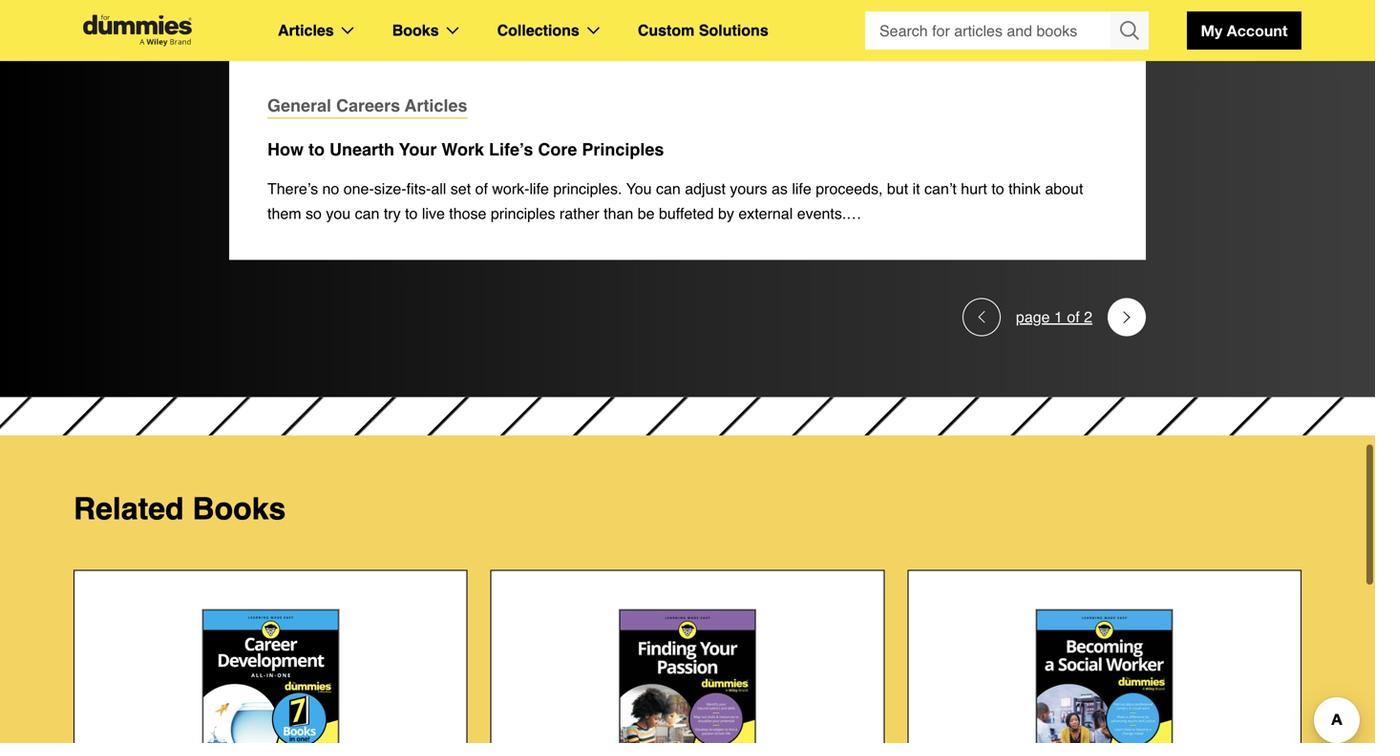 Task type: vqa. For each thing, say whether or not it's contained in the screenshot.
right would
yes



Task type: locate. For each thing, give the bounding box(es) containing it.
page 1 of 2
[[1016, 308, 1092, 326]]

prefer
[[453, 461, 493, 479]]

0 horizontal spatial no
[[322, 180, 339, 198]]

0 vertical spatial my
[[329, 411, 349, 429]]

1 horizontal spatial would
[[394, 358, 434, 375]]

about up mainly
[[466, 411, 504, 429]]

0 vertical spatial articles
[[278, 21, 334, 39]]

can right you
[[656, 180, 681, 198]]

like
[[467, 358, 490, 375], [712, 436, 735, 454], [702, 486, 725, 503]]

some up chitchat,
[[620, 436, 658, 454]]

1 vertical spatial about
[[466, 411, 504, 429]]

life
[[530, 180, 549, 198], [792, 180, 811, 198]]

others
[[403, 461, 449, 479]]

contact.
[[844, 411, 898, 429]]

my
[[329, 411, 349, 429], [267, 436, 288, 454]]

2 vertical spatial would
[[629, 486, 669, 503]]

0 vertical spatial clients
[[353, 411, 396, 429]]

that down the right
[[917, 486, 943, 503]]

0 horizontal spatial about
[[466, 411, 504, 429]]

of right the 1
[[1067, 308, 1080, 326]]

alone
[[675, 461, 712, 479]]

about inside some of my clients complain about being isolated at work — they crave more people contact. on the other hand, some of my clients would rather work mainly solo. relatedly, some people like workplaces with lots of social interaction, even if work productivity suffers. others prefer a minimum of chitchat, let alone interpersonal drama.  there is no right or wrong. the question is, "where on the people-contact continuum would you like to be, and how important is that to you?"
[[466, 411, 504, 429]]

account
[[1227, 21, 1288, 40]]

interpersonal
[[716, 461, 805, 479]]

to left "make"
[[494, 358, 507, 375]]

0 vertical spatial can
[[656, 180, 681, 198]]

books down productivity
[[192, 492, 286, 527]]

1 vertical spatial some
[[1033, 411, 1071, 429]]

0 vertical spatial people
[[309, 258, 355, 276]]

0 vertical spatial money
[[498, 308, 544, 326]]

how left much
[[267, 358, 298, 375]]

in
[[632, 358, 644, 375]]

so
[[306, 205, 322, 223]]

of inside button
[[1067, 308, 1080, 326]]

1 horizontal spatial rather
[[560, 205, 599, 223]]

my
[[1201, 21, 1223, 40]]

about right the think
[[1045, 180, 1083, 198]]

work right at
[[624, 411, 656, 429]]

0 horizontal spatial can
[[355, 205, 380, 223]]

fits-
[[406, 180, 431, 198]]

1 vertical spatial you
[[673, 486, 698, 503]]

that
[[873, 358, 898, 375], [917, 486, 943, 503]]

0 vertical spatial would
[[394, 358, 434, 375]]

to right hurt
[[992, 180, 1004, 198]]

set
[[451, 180, 471, 198]]

1 vertical spatial articles
[[405, 96, 467, 116]]

of right set
[[475, 180, 488, 198]]

0 vertical spatial that
[[873, 358, 898, 375]]

0 horizontal spatial articles
[[278, 21, 334, 39]]

life right as
[[792, 180, 811, 198]]

1 vertical spatial like
[[712, 436, 735, 454]]

0 horizontal spatial rather
[[384, 436, 424, 454]]

hand,
[[991, 411, 1029, 429]]

0 vertical spatial rather
[[560, 205, 599, 223]]

related
[[74, 492, 184, 527]]

of right lots
[[879, 436, 892, 454]]

importance:
[[512, 258, 592, 276]]

1 horizontal spatial people
[[662, 436, 708, 454]]

lots
[[851, 436, 875, 454]]

1 horizontal spatial articles
[[405, 96, 467, 116]]

how right and
[[757, 358, 785, 375]]

you
[[626, 180, 652, 198]]

1 vertical spatial important
[[834, 486, 898, 503]]

external
[[738, 205, 793, 223]]

page
[[1016, 308, 1050, 326]]

0 horizontal spatial my
[[267, 436, 288, 454]]

important down there
[[834, 486, 898, 503]]

1 vertical spatial books
[[192, 492, 286, 527]]

suffers.
[[349, 461, 399, 479]]

would down however,
[[394, 358, 434, 375]]

rather up others
[[384, 436, 424, 454]]

1 vertical spatial clients
[[292, 436, 335, 454]]

1 horizontal spatial clients
[[353, 411, 396, 429]]

no inside some of my clients complain about being isolated at work — they crave more people contact. on the other hand, some of my clients would rather work mainly solo. relatedly, some people like workplaces with lots of social interaction, even if work productivity suffers. others prefer a minimum of chitchat, let alone interpersonal drama.  there is no right or wrong. the question is, "where on the people-contact continuum would you like to be, and how important is that to you?"
[[920, 461, 937, 479]]

1 vertical spatial would
[[340, 436, 379, 454]]

no left 'one-'
[[322, 180, 339, 198]]

0 vertical spatial some
[[295, 308, 332, 326]]

would down let
[[629, 486, 669, 503]]

important up contact.
[[790, 358, 853, 375]]

money
[[498, 308, 544, 326], [344, 358, 390, 375]]

is,
[[329, 486, 345, 503]]

articles left open article categories icon
[[278, 21, 334, 39]]

overestimate
[[359, 258, 447, 276]]

2
[[1084, 308, 1092, 326]]

0 horizontal spatial that
[[873, 358, 898, 375]]

about
[[1045, 180, 1083, 198], [466, 411, 504, 429]]

Search for articles and books text field
[[865, 11, 1113, 50]]

life up "principles"
[[530, 180, 549, 198]]

1 how from the top
[[267, 140, 304, 160]]

events.
[[797, 205, 846, 223]]

there's
[[267, 180, 318, 198]]

those
[[449, 205, 487, 223]]

clients up suffers.
[[353, 411, 396, 429]]

my account
[[1201, 21, 1288, 40]]

close this dialog image
[[1346, 666, 1366, 685]]

"where
[[349, 486, 399, 503]]

you
[[326, 205, 351, 223], [673, 486, 698, 503]]

solo.
[[513, 436, 545, 454]]

custom
[[638, 21, 695, 39]]

how down "drama."
[[802, 486, 830, 503]]

no
[[322, 180, 339, 198], [920, 461, 937, 479]]

core
[[538, 140, 577, 160]]

books left open book categories icon
[[392, 21, 439, 39]]

0 vertical spatial you
[[326, 205, 351, 223]]

more
[[755, 411, 790, 429]]

how to unearth your work life's core principles
[[267, 140, 664, 160]]

some of my clients complain about being isolated at work — they crave more people contact. on the other hand, some of my clients would rather work mainly solo. relatedly, some people like workplaces with lots of social interaction, even if work productivity suffers. others prefer a minimum of chitchat, let alone interpersonal drama.  there is no right or wrong. the question is, "where on the people-contact continuum would you like to be, and how important is that to you?"
[[267, 411, 1100, 503]]

principles.
[[553, 180, 622, 198]]

be
[[638, 205, 655, 223]]

years?
[[677, 358, 723, 375]]

how inside some of my clients complain about being isolated at work — they crave more people contact. on the other hand, some of my clients would rather work mainly solo. relatedly, some people like workplaces with lots of social interaction, even if work productivity suffers. others prefer a minimum of chitchat, let alone interpersonal drama.  there is no right or wrong. the question is, "where on the people-contact continuum would you like to be, and how important is that to you?"
[[802, 486, 830, 503]]

rather down principles.
[[560, 205, 599, 223]]

can't
[[924, 180, 957, 198]]

my right some
[[329, 411, 349, 429]]

other
[[952, 411, 987, 429]]

0 vertical spatial about
[[1045, 180, 1083, 198]]

articles
[[278, 21, 334, 39], [405, 96, 467, 116]]

1 vertical spatial my
[[267, 436, 288, 454]]

open article categories image
[[342, 27, 354, 34]]

group
[[865, 11, 1149, 50]]

people right many
[[309, 258, 355, 276]]

0 horizontal spatial the
[[425, 486, 446, 503]]

1 vertical spatial rather
[[384, 436, 424, 454]]

2 how from the top
[[267, 358, 298, 375]]

articles up your
[[405, 96, 467, 116]]

1 vertical spatial can
[[355, 205, 380, 223]]

question
[[267, 486, 325, 503]]

books
[[392, 21, 439, 39], [192, 492, 286, 527]]

rather inside there's no one-size-fits-all set of work-life principles. you can adjust yours as life proceeds, but it can't hurt to think about them so you can try to live those principles rather than be buffeted by external events.
[[560, 205, 599, 223]]

work
[[624, 411, 656, 429], [428, 436, 460, 454], [1068, 436, 1100, 454]]

to down the right
[[947, 486, 960, 503]]

to left the be,
[[729, 486, 742, 503]]

people
[[309, 258, 355, 276], [794, 411, 840, 429], [662, 436, 708, 454]]

money right much
[[344, 358, 390, 375]]

like down alone
[[702, 486, 725, 503]]

some
[[295, 308, 332, 326], [1033, 411, 1071, 429], [620, 436, 658, 454]]

logo image
[[74, 15, 201, 46]]

size-
[[374, 180, 406, 198]]

1 horizontal spatial work
[[624, 411, 656, 429]]

2 life from the left
[[792, 180, 811, 198]]

1 vertical spatial no
[[920, 461, 937, 479]]

1 horizontal spatial you
[[673, 486, 698, 503]]

1 vertical spatial that
[[917, 486, 943, 503]]

that left amount
[[873, 358, 898, 375]]

you down alone
[[673, 486, 698, 503]]

clients
[[353, 411, 396, 429], [292, 436, 335, 454]]

money's
[[451, 258, 507, 276]]

1 life from the left
[[530, 180, 549, 198]]

unearth
[[329, 140, 394, 160]]

0 horizontal spatial clients
[[292, 436, 335, 454]]

how up the there's
[[267, 140, 304, 160]]

2 horizontal spatial would
[[629, 486, 669, 503]]

rather inside some of my clients complain about being isolated at work — they crave more people contact. on the other hand, some of my clients would rather work mainly solo. relatedly, some people like workplaces with lots of social interaction, even if work productivity suffers. others prefer a minimum of chitchat, let alone interpersonal drama.  there is no right or wrong. the question is, "where on the people-contact continuum would you like to be, and how important is that to you?"
[[384, 436, 424, 454]]

1 vertical spatial how
[[802, 486, 830, 503]]

is
[[548, 308, 560, 326], [858, 358, 869, 375], [905, 461, 916, 479], [902, 486, 913, 503]]

how
[[757, 358, 785, 375], [802, 486, 830, 503]]

1 horizontal spatial the
[[926, 411, 948, 429]]

2 vertical spatial people
[[662, 436, 708, 454]]

0 vertical spatial no
[[322, 180, 339, 198]]

work-
[[492, 180, 530, 198]]

1 horizontal spatial money
[[498, 308, 544, 326]]

people up alone
[[662, 436, 708, 454]]

no left the right
[[920, 461, 937, 479]]

—
[[661, 411, 676, 429]]

1 vertical spatial how
[[267, 358, 298, 375]]

1 horizontal spatial books
[[392, 21, 439, 39]]

0 horizontal spatial life
[[530, 180, 549, 198]]

of down relatedly,
[[576, 461, 589, 479]]

clients up productivity
[[292, 436, 335, 454]]

live
[[422, 205, 445, 223]]

mainly
[[464, 436, 509, 454]]

people up with
[[794, 411, 840, 429]]

1 horizontal spatial some
[[620, 436, 658, 454]]

1 horizontal spatial life
[[792, 180, 811, 198]]

0 horizontal spatial books
[[192, 492, 286, 527]]

work down complain
[[428, 436, 460, 454]]

can left try
[[355, 205, 380, 223]]

my down some
[[267, 436, 288, 454]]

money right major
[[498, 308, 544, 326]]

you right so
[[326, 205, 351, 223]]

1 horizontal spatial that
[[917, 486, 943, 503]]

2 horizontal spatial people
[[794, 411, 840, 429]]

like down major
[[467, 358, 490, 375]]

1 horizontal spatial how
[[802, 486, 830, 503]]

0 horizontal spatial would
[[340, 436, 379, 454]]

1 vertical spatial money
[[344, 358, 390, 375]]

some up if
[[1033, 411, 1071, 429]]

relatedly,
[[549, 436, 616, 454]]

work right if
[[1068, 436, 1100, 454]]

0 vertical spatial how
[[757, 358, 785, 375]]

0 horizontal spatial work
[[428, 436, 460, 454]]

1 horizontal spatial about
[[1045, 180, 1083, 198]]

to left you?
[[958, 358, 971, 375]]

1 horizontal spatial no
[[920, 461, 937, 479]]

of
[[475, 180, 488, 198], [1067, 308, 1080, 326], [312, 411, 324, 429], [1075, 411, 1088, 429], [879, 436, 892, 454], [576, 461, 589, 479]]

custom solutions link
[[638, 18, 768, 43]]

to right try
[[405, 205, 418, 223]]

0 vertical spatial how
[[267, 140, 304, 160]]

you?"
[[964, 486, 1002, 503]]

2 vertical spatial some
[[620, 436, 658, 454]]

on
[[403, 486, 420, 503]]

would up suffers.
[[340, 436, 379, 454]]

like down crave
[[712, 436, 735, 454]]

0 horizontal spatial you
[[326, 205, 351, 223]]

0 vertical spatial like
[[467, 358, 490, 375]]

some right for
[[295, 308, 332, 326]]

your
[[399, 140, 437, 160]]

principles
[[582, 140, 664, 160]]

like to make near-term? in five years? and how important is that amount to you?
[[463, 358, 1008, 375]]



Task type: describe. For each thing, give the bounding box(es) containing it.
or
[[975, 461, 989, 479]]

some
[[267, 411, 307, 429]]

there
[[861, 461, 900, 479]]

if
[[1056, 436, 1064, 454]]

related books
[[74, 492, 286, 527]]

the
[[1043, 461, 1069, 479]]

wrong.
[[993, 461, 1039, 479]]

0 vertical spatial books
[[392, 21, 439, 39]]

drama.
[[809, 461, 856, 479]]

general
[[267, 96, 331, 116]]

solutions
[[699, 21, 768, 39]]

how for how much money would
[[267, 358, 298, 375]]

1 horizontal spatial my
[[329, 411, 349, 429]]

1
[[1054, 308, 1063, 326]]

one-
[[344, 180, 374, 198]]

by
[[718, 205, 734, 223]]

interaction,
[[940, 436, 1014, 454]]

let
[[654, 461, 670, 479]]

that inside some of my clients complain about being isolated at work — they crave more people contact. on the other hand, some of my clients would rather work mainly solo. relatedly, some people like workplaces with lots of social interaction, even if work productivity suffers. others prefer a minimum of chitchat, let alone interpersonal drama.  there is no right or wrong. the question is, "where on the people-contact continuum would you like to be, and how important is that to you?"
[[917, 486, 943, 503]]

careers
[[336, 96, 400, 116]]

general careers articles
[[267, 96, 467, 116]]

all
[[431, 180, 446, 198]]

my account link
[[1187, 11, 1302, 50]]

chitchat,
[[593, 461, 650, 479]]

1 vertical spatial people
[[794, 411, 840, 429]]

proceeds,
[[816, 180, 883, 198]]

right
[[941, 461, 971, 479]]

even
[[1019, 436, 1052, 454]]

1 horizontal spatial can
[[656, 180, 681, 198]]

try
[[384, 205, 401, 223]]

and
[[772, 486, 797, 503]]

complain
[[401, 411, 462, 429]]

0 horizontal spatial some
[[295, 308, 332, 326]]

important inside some of my clients complain about being isolated at work — they crave more people contact. on the other hand, some of my clients would rather work mainly solo. relatedly, some people like workplaces with lots of social interaction, even if work productivity suffers. others prefer a minimum of chitchat, let alone interpersonal drama.  there is no right or wrong. the question is, "where on the people-contact continuum would you like to be, and how important is that to you?"
[[834, 486, 898, 503]]

them
[[267, 205, 301, 223]]

five
[[649, 358, 672, 375]]

than
[[604, 205, 633, 223]]

how much money would
[[267, 358, 438, 375]]

1 vertical spatial the
[[425, 486, 446, 503]]

term?
[[588, 358, 627, 375]]

of right hand,
[[1075, 411, 1088, 429]]

open collections list image
[[587, 27, 600, 34]]

continuum
[[554, 486, 625, 503]]

0 horizontal spatial how
[[757, 358, 785, 375]]

at
[[607, 411, 620, 429]]

open book categories image
[[447, 27, 459, 34]]

2 horizontal spatial some
[[1033, 411, 1071, 429]]

workplaces
[[739, 436, 816, 454]]

there's no one-size-fits-all set of work-life principles. you can adjust yours as life proceeds, but it can't hurt to think about them so you can try to live those principles rather than be buffeted by external events.
[[267, 180, 1083, 223]]

2 horizontal spatial work
[[1068, 436, 1100, 454]]

minimum
[[510, 461, 572, 479]]

no inside there's no one-size-fits-all set of work-life principles. you can adjust yours as life proceeds, but it can't hurt to think about them so you can try to live those principles rather than be buffeted by external events.
[[322, 180, 339, 198]]

0 horizontal spatial people
[[309, 258, 355, 276]]

a
[[497, 461, 506, 479]]

much
[[302, 358, 340, 375]]

about inside there's no one-size-fits-all set of work-life principles. you can adjust yours as life proceeds, but it can't hurt to think about them so you can try to live those principles rather than be buffeted by external events.
[[1045, 180, 1083, 198]]

but
[[887, 180, 908, 198]]

buffeted
[[659, 205, 714, 223]]

0 horizontal spatial money
[[344, 358, 390, 375]]

collections
[[497, 21, 579, 39]]

crave
[[713, 411, 751, 429]]

page 1 of 2 button
[[1016, 305, 1092, 330]]

on
[[902, 411, 922, 429]]

it
[[913, 180, 920, 198]]

adjust
[[685, 180, 726, 198]]

being
[[509, 411, 546, 429]]

people,
[[336, 308, 386, 326]]

yours
[[730, 180, 767, 198]]

they
[[680, 411, 709, 429]]

isolated
[[550, 411, 603, 429]]

for
[[267, 308, 290, 326]]

you inside some of my clients complain about being isolated at work — they crave more people contact. on the other hand, some of my clients would rather work mainly solo. relatedly, some people like workplaces with lots of social interaction, even if work productivity suffers. others prefer a minimum of chitchat, let alone interpersonal drama.  there is no right or wrong. the question is, "where on the people-contact continuum would you like to be, and how important is that to you?"
[[673, 486, 698, 503]]

custom solutions
[[638, 21, 768, 39]]

major
[[456, 308, 494, 326]]

productivity
[[267, 461, 345, 479]]

and
[[726, 358, 753, 375]]

2 vertical spatial like
[[702, 486, 725, 503]]

you?
[[975, 358, 1008, 375]]

with
[[820, 436, 847, 454]]

how for how to unearth your work life's core principles
[[267, 140, 304, 160]]

important:
[[564, 308, 632, 326]]

0 vertical spatial important
[[790, 358, 853, 375]]

make
[[511, 358, 548, 375]]

for some people, however, major money is important:
[[267, 308, 632, 326]]

people-
[[450, 486, 501, 503]]

0 vertical spatial the
[[926, 411, 948, 429]]

to left unearth
[[308, 140, 325, 160]]

however,
[[391, 308, 452, 326]]

think
[[1009, 180, 1041, 198]]

as
[[772, 180, 788, 198]]

hurt
[[961, 180, 987, 198]]

life's
[[489, 140, 533, 160]]

principles
[[491, 205, 555, 223]]

many people overestimate money's importance:
[[267, 258, 592, 276]]

near-
[[553, 358, 588, 375]]

of inside there's no one-size-fits-all set of work-life principles. you can adjust yours as life proceeds, but it can't hurt to think about them so you can try to live those principles rather than be buffeted by external events.
[[475, 180, 488, 198]]

be,
[[746, 486, 768, 503]]

of right some
[[312, 411, 324, 429]]

you inside there's no one-size-fits-all set of work-life principles. you can adjust yours as life proceeds, but it can't hurt to think about them so you can try to live those principles rather than be buffeted by external events.
[[326, 205, 351, 223]]



